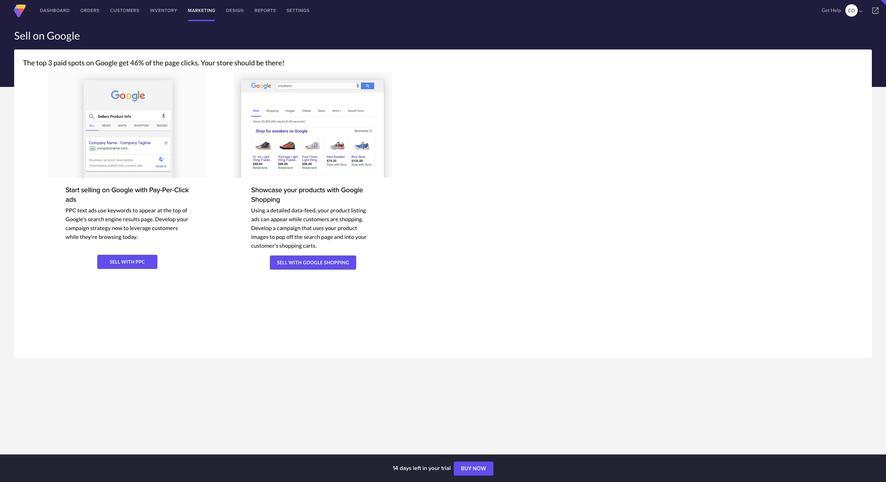 Task type: locate. For each thing, give the bounding box(es) containing it.
0 horizontal spatial shopping
[[251, 194, 280, 204]]

0 horizontal spatial sell
[[14, 29, 31, 42]]

customers
[[303, 216, 329, 222], [152, 225, 178, 231]]

top right at
[[173, 207, 181, 214]]

while left they're
[[65, 233, 79, 240]]

ads inside showcase your products with google shopping using a detailed data-feed, your product listing ads can appear while customers are shopping. develop a campaign that uses your product images to pop off the search page and into your customer's shopping carts.
[[251, 216, 260, 222]]

0 vertical spatial while
[[289, 216, 302, 222]]

at
[[157, 207, 162, 214]]

should
[[234, 58, 255, 67]]

google up keywords
[[111, 185, 133, 195]]

days
[[400, 465, 412, 473]]

0 vertical spatial customers
[[303, 216, 329, 222]]

search
[[88, 216, 104, 222], [304, 233, 320, 240]]

search up strategy
[[88, 216, 104, 222]]

be
[[256, 58, 264, 67]]

0 vertical spatial of
[[145, 58, 152, 67]]

sell with google shopping button
[[270, 256, 356, 270]]

1 horizontal spatial page
[[321, 233, 333, 240]]

sell down shopping
[[277, 260, 288, 266]]

1 vertical spatial shopping
[[324, 260, 349, 266]]

to inside showcase your products with google shopping using a detailed data-feed, your product listing ads can appear while customers are shopping. develop a campaign that uses your product images to pop off the search page and into your customer's shopping carts.
[[270, 233, 275, 240]]

1 campaign from the left
[[65, 225, 89, 231]]

the right 46%
[[153, 58, 163, 67]]

with
[[135, 185, 148, 195], [327, 185, 339, 195], [121, 259, 135, 265], [289, 260, 302, 266]]

1 vertical spatial to
[[124, 225, 129, 231]]

leverage
[[130, 225, 151, 231]]

1 horizontal spatial shopping
[[324, 260, 349, 266]]

on right selling
[[102, 185, 110, 195]]

shopping
[[251, 194, 280, 204], [324, 260, 349, 266]]


[[872, 6, 880, 15]]

of
[[145, 58, 152, 67], [182, 207, 187, 214]]

develop
[[155, 216, 176, 222], [251, 225, 272, 231]]

page left and
[[321, 233, 333, 240]]

2 vertical spatial on
[[102, 185, 110, 195]]

reports
[[255, 7, 276, 14]]

sell up the
[[14, 29, 31, 42]]

with inside showcase your products with google shopping using a detailed data-feed, your product listing ads can appear while customers are shopping. develop a campaign that uses your product images to pop off the search page and into your customer's shopping carts.
[[327, 185, 339, 195]]

your down click
[[177, 216, 188, 222]]

product up are
[[330, 207, 350, 214]]

1 vertical spatial product
[[338, 225, 357, 231]]

inventory
[[150, 7, 177, 14]]

0 vertical spatial a
[[266, 207, 269, 214]]

a
[[266, 207, 269, 214], [273, 225, 276, 231]]

1 vertical spatial on
[[86, 58, 94, 67]]

ads left use
[[88, 207, 97, 214]]

the
[[23, 58, 35, 67]]

0 vertical spatial page
[[165, 58, 180, 67]]

customers up uses
[[303, 216, 329, 222]]

to left pop
[[270, 233, 275, 240]]

1 horizontal spatial top
[[173, 207, 181, 214]]

0 vertical spatial ads
[[65, 194, 76, 204]]

0 horizontal spatial develop
[[155, 216, 176, 222]]

your
[[284, 185, 297, 195], [318, 207, 329, 214], [177, 216, 188, 222], [325, 225, 337, 231], [356, 233, 367, 240], [429, 465, 440, 473]]

1 horizontal spatial sell
[[277, 260, 288, 266]]

settings
[[287, 7, 310, 14]]

product up into
[[338, 225, 357, 231]]

google up "listing" at the left top
[[341, 185, 363, 195]]

2 campaign from the left
[[277, 225, 301, 231]]

0 vertical spatial to
[[133, 207, 138, 214]]

0 horizontal spatial customers
[[152, 225, 178, 231]]

top left 3
[[36, 58, 47, 67]]

while down data-
[[289, 216, 302, 222]]

get
[[119, 58, 129, 67]]

14
[[393, 465, 398, 473]]

appear
[[139, 207, 156, 214], [271, 216, 288, 222]]

top
[[36, 58, 47, 67], [173, 207, 181, 214]]

2 vertical spatial ads
[[251, 216, 260, 222]]

1 vertical spatial of
[[182, 207, 187, 214]]

1 horizontal spatial to
[[133, 207, 138, 214]]

sell for sell with google shopping
[[277, 260, 288, 266]]

your right in
[[429, 465, 440, 473]]

your
[[201, 58, 215, 67]]

of inside start selling on google with pay-per-click ads ppc text ads use keywords to appear at the top of google's search engine results page. develop your campaign strategy now to leverage customers while they're browsing today.
[[182, 207, 187, 214]]

strategy
[[90, 225, 111, 231]]

1 vertical spatial customers
[[152, 225, 178, 231]]

0 vertical spatial shopping
[[251, 194, 280, 204]]

appear inside showcase your products with google shopping using a detailed data-feed, your product listing ads can appear while customers are shopping. develop a campaign that uses your product images to pop off the search page and into your customer's shopping carts.
[[271, 216, 288, 222]]

the right off
[[295, 233, 303, 240]]

there!
[[265, 58, 285, 67]]

ads up ppc
[[65, 194, 76, 204]]

1 horizontal spatial search
[[304, 233, 320, 240]]

design
[[226, 7, 244, 14]]

spots
[[68, 58, 85, 67]]

shopping
[[280, 242, 302, 249]]

on right 'spots'
[[86, 58, 94, 67]]

the
[[153, 58, 163, 67], [163, 207, 172, 214], [295, 233, 303, 240]]

to up results
[[133, 207, 138, 214]]

shopping up using
[[251, 194, 280, 204]]

on up the
[[33, 29, 45, 42]]

campaign
[[65, 225, 89, 231], [277, 225, 301, 231]]

2 vertical spatial to
[[270, 233, 275, 240]]

today.
[[123, 233, 138, 240]]

off
[[287, 233, 293, 240]]

0 horizontal spatial of
[[145, 58, 152, 67]]

can
[[261, 216, 270, 222]]

that
[[302, 225, 312, 231]]

customer's
[[251, 242, 278, 249]]

campaign down google's
[[65, 225, 89, 231]]

on
[[33, 29, 45, 42], [86, 58, 94, 67], [102, 185, 110, 195]]

product
[[330, 207, 350, 214], [338, 225, 357, 231]]

page
[[165, 58, 180, 67], [321, 233, 333, 240]]

now
[[473, 466, 487, 472]]

ads
[[65, 194, 76, 204], [88, 207, 97, 214], [251, 216, 260, 222]]

campaign up off
[[277, 225, 301, 231]]

left
[[413, 465, 421, 473]]

customers inside start selling on google with pay-per-click ads ppc text ads use keywords to appear at the top of google's search engine results page. develop your campaign strategy now to leverage customers while they're browsing today.
[[152, 225, 178, 231]]

0 vertical spatial top
[[36, 58, 47, 67]]

with left the pay-
[[135, 185, 148, 195]]

co
[[848, 7, 856, 13]]

the inside showcase your products with google shopping using a detailed data-feed, your product listing ads can appear while customers are shopping. develop a campaign that uses your product images to pop off the search page and into your customer's shopping carts.
[[295, 233, 303, 240]]

0 vertical spatial sell
[[14, 29, 31, 42]]

shopping down and
[[324, 260, 349, 266]]

1 vertical spatial ads
[[88, 207, 97, 214]]

1 vertical spatial top
[[173, 207, 181, 214]]

develop up images
[[251, 225, 272, 231]]

2 horizontal spatial on
[[102, 185, 110, 195]]

showcase your products with google shopping using a detailed data-feed, your product listing ads can appear while customers are shopping. develop a campaign that uses your product images to pop off the search page and into your customer's shopping carts.
[[251, 185, 367, 249]]

with right products in the left of the page
[[327, 185, 339, 195]]

appear down 'detailed'
[[271, 216, 288, 222]]

click
[[174, 185, 189, 195]]

2 vertical spatial the
[[295, 233, 303, 240]]

the right at
[[163, 207, 172, 214]]

of down click
[[182, 207, 187, 214]]

sell
[[110, 259, 120, 265]]

1 vertical spatial page
[[321, 233, 333, 240]]

ppc
[[65, 207, 76, 214]]

google down carts.
[[303, 260, 323, 266]]

dashboard
[[40, 7, 70, 14]]

to
[[133, 207, 138, 214], [124, 225, 129, 231], [270, 233, 275, 240]]

0 vertical spatial develop
[[155, 216, 176, 222]]

1 vertical spatial a
[[273, 225, 276, 231]]

while
[[289, 216, 302, 222], [65, 233, 79, 240]]

customers down at
[[152, 225, 178, 231]]

of right 46%
[[145, 58, 152, 67]]

campaign inside showcase your products with google shopping using a detailed data-feed, your product listing ads can appear while customers are shopping. develop a campaign that uses your product images to pop off the search page and into your customer's shopping carts.
[[277, 225, 301, 231]]

0 horizontal spatial while
[[65, 233, 79, 240]]

get
[[822, 7, 830, 13]]

the top 3 paid spots on google get 46% of the page clicks. your store should be there!
[[23, 58, 285, 67]]

1 vertical spatial while
[[65, 233, 79, 240]]

search up carts.
[[304, 233, 320, 240]]

1 vertical spatial search
[[304, 233, 320, 240]]

marketing
[[188, 7, 216, 14]]

google inside start selling on google with pay-per-click ads ppc text ads use keywords to appear at the top of google's search engine results page. develop your campaign strategy now to leverage customers while they're browsing today.
[[111, 185, 133, 195]]

sell inside button
[[277, 260, 288, 266]]

develop down at
[[155, 216, 176, 222]]

0 horizontal spatial search
[[88, 216, 104, 222]]

sell
[[14, 29, 31, 42], [277, 260, 288, 266]]

0 horizontal spatial page
[[165, 58, 180, 67]]

0 vertical spatial appear
[[139, 207, 156, 214]]

1 vertical spatial develop
[[251, 225, 272, 231]]

0 vertical spatial on
[[33, 29, 45, 42]]

appear inside start selling on google with pay-per-click ads ppc text ads use keywords to appear at the top of google's search engine results page. develop your campaign strategy now to leverage customers while they're browsing today.
[[139, 207, 156, 214]]

0 vertical spatial search
[[88, 216, 104, 222]]

0 vertical spatial product
[[330, 207, 350, 214]]

dashboard link
[[35, 0, 75, 21]]

uses
[[313, 225, 324, 231]]

with left 'ppc' at the left bottom
[[121, 259, 135, 265]]

a up can
[[266, 207, 269, 214]]

1 vertical spatial sell
[[277, 260, 288, 266]]

page left clicks.
[[165, 58, 180, 67]]

1 vertical spatial the
[[163, 207, 172, 214]]

1 horizontal spatial of
[[182, 207, 187, 214]]

customers
[[110, 7, 139, 14]]

0 horizontal spatial campaign
[[65, 225, 89, 231]]

2 horizontal spatial to
[[270, 233, 275, 240]]

1 horizontal spatial a
[[273, 225, 276, 231]]

1 horizontal spatial while
[[289, 216, 302, 222]]

0 horizontal spatial appear
[[139, 207, 156, 214]]

now
[[112, 225, 122, 231]]

products
[[299, 185, 325, 195]]

1 vertical spatial appear
[[271, 216, 288, 222]]

the inside start selling on google with pay-per-click ads ppc text ads use keywords to appear at the top of google's search engine results page. develop your campaign strategy now to leverage customers while they're browsing today.
[[163, 207, 172, 214]]

ads down using
[[251, 216, 260, 222]]

0 horizontal spatial top
[[36, 58, 47, 67]]

google
[[47, 29, 80, 42], [95, 58, 118, 67], [111, 185, 133, 195], [341, 185, 363, 195], [303, 260, 323, 266]]

use
[[98, 207, 107, 214]]

1 horizontal spatial customers
[[303, 216, 329, 222]]

sell for sell on google
[[14, 29, 31, 42]]

appear up page.
[[139, 207, 156, 214]]

to right now
[[124, 225, 129, 231]]

1 horizontal spatial develop
[[251, 225, 272, 231]]

2 horizontal spatial ads
[[251, 216, 260, 222]]

your down are
[[325, 225, 337, 231]]

a down 'detailed'
[[273, 225, 276, 231]]

co 
[[848, 7, 865, 15]]

results
[[123, 216, 140, 222]]

page inside showcase your products with google shopping using a detailed data-feed, your product listing ads can appear while customers are shopping. develop a campaign that uses your product images to pop off the search page and into your customer's shopping carts.
[[321, 233, 333, 240]]

1 horizontal spatial campaign
[[277, 225, 301, 231]]

1 horizontal spatial appear
[[271, 216, 288, 222]]



Task type: describe. For each thing, give the bounding box(es) containing it.
shopping.
[[340, 216, 363, 222]]

browsing
[[99, 233, 122, 240]]

carts.
[[303, 242, 317, 249]]

shopping inside showcase your products with google shopping using a detailed data-feed, your product listing ads can appear while customers are shopping. develop a campaign that uses your product images to pop off the search page and into your customer's shopping carts.
[[251, 194, 280, 204]]

google left get
[[95, 58, 118, 67]]

on inside start selling on google with pay-per-click ads ppc text ads use keywords to appear at the top of google's search engine results page. develop your campaign strategy now to leverage customers while they're browsing today.
[[102, 185, 110, 195]]

1 horizontal spatial on
[[86, 58, 94, 67]]

paid
[[54, 58, 67, 67]]

46%
[[130, 58, 144, 67]]

14 days left in your trial
[[393, 465, 452, 473]]

google inside showcase your products with google shopping using a detailed data-feed, your product listing ads can appear while customers are shopping. develop a campaign that uses your product images to pop off the search page and into your customer's shopping carts.
[[341, 185, 363, 195]]

shopping inside button
[[324, 260, 349, 266]]

using
[[251, 207, 265, 214]]

listing
[[351, 207, 366, 214]]

pay-
[[149, 185, 162, 195]]

0 horizontal spatial ads
[[65, 194, 76, 204]]

develop inside showcase your products with google shopping using a detailed data-feed, your product listing ads can appear while customers are shopping. develop a campaign that uses your product images to pop off the search page and into your customer's shopping carts.
[[251, 225, 272, 231]]

0 horizontal spatial a
[[266, 207, 269, 214]]

customers inside showcase your products with google shopping using a detailed data-feed, your product listing ads can appear while customers are shopping. develop a campaign that uses your product images to pop off the search page and into your customer's shopping carts.
[[303, 216, 329, 222]]

store
[[217, 58, 233, 67]]

per-
[[162, 185, 174, 195]]

buy
[[461, 466, 472, 472]]

google down dashboard link
[[47, 29, 80, 42]]

campaign inside start selling on google with pay-per-click ads ppc text ads use keywords to appear at the top of google's search engine results page. develop your campaign strategy now to leverage customers while they're browsing today.
[[65, 225, 89, 231]]

pop
[[276, 233, 285, 240]]

sell on google
[[14, 29, 80, 42]]

trial
[[442, 465, 451, 473]]

search inside start selling on google with pay-per-click ads ppc text ads use keywords to appear at the top of google's search engine results page. develop your campaign strategy now to leverage customers while they're browsing today.
[[88, 216, 104, 222]]

page.
[[141, 216, 154, 222]]

start
[[65, 185, 79, 195]]

with down shopping
[[289, 260, 302, 266]]

feed,
[[305, 207, 317, 214]]

your inside start selling on google with pay-per-click ads ppc text ads use keywords to appear at the top of google's search engine results page. develop your campaign strategy now to leverage customers while they're browsing today.
[[177, 216, 188, 222]]


[[858, 8, 865, 15]]

ppc
[[136, 259, 145, 265]]

images
[[251, 233, 269, 240]]

engine
[[105, 216, 122, 222]]

0 vertical spatial the
[[153, 58, 163, 67]]

keywords
[[108, 207, 132, 214]]

sell with ppc button
[[97, 255, 158, 269]]

in
[[423, 465, 427, 473]]

showcase
[[251, 185, 282, 195]]

1 horizontal spatial ads
[[88, 207, 97, 214]]

your right feed,
[[318, 207, 329, 214]]

while inside start selling on google with pay-per-click ads ppc text ads use keywords to appear at the top of google's search engine results page. develop your campaign strategy now to leverage customers while they're browsing today.
[[65, 233, 79, 240]]

0 horizontal spatial to
[[124, 225, 129, 231]]

0 horizontal spatial on
[[33, 29, 45, 42]]

detailed
[[270, 207, 291, 214]]

google's
[[65, 216, 87, 222]]

clicks.
[[181, 58, 199, 67]]

your left products in the left of the page
[[284, 185, 297, 195]]

help
[[831, 7, 842, 13]]

buy now
[[461, 466, 487, 472]]

selling
[[81, 185, 100, 195]]

into
[[345, 233, 354, 240]]

data-
[[292, 207, 305, 214]]

while inside showcase your products with google shopping using a detailed data-feed, your product listing ads can appear while customers are shopping. develop a campaign that uses your product images to pop off the search page and into your customer's shopping carts.
[[289, 216, 302, 222]]

search inside showcase your products with google shopping using a detailed data-feed, your product listing ads can appear while customers are shopping. develop a campaign that uses your product images to pop off the search page and into your customer's shopping carts.
[[304, 233, 320, 240]]

3
[[48, 58, 52, 67]]

get help
[[822, 7, 842, 13]]

sell with ppc
[[110, 259, 145, 265]]

start selling on google with pay-per-click ads ppc text ads use keywords to appear at the top of google's search engine results page. develop your campaign strategy now to leverage customers while they're browsing today.
[[65, 185, 189, 240]]

and
[[334, 233, 344, 240]]

they're
[[80, 233, 98, 240]]

sell with google shopping
[[277, 260, 349, 266]]

are
[[330, 216, 339, 222]]

develop inside start selling on google with pay-per-click ads ppc text ads use keywords to appear at the top of google's search engine results page. develop your campaign strategy now to leverage customers while they're browsing today.
[[155, 216, 176, 222]]

top inside start selling on google with pay-per-click ads ppc text ads use keywords to appear at the top of google's search engine results page. develop your campaign strategy now to leverage customers while they're browsing today.
[[173, 207, 181, 214]]

text
[[77, 207, 87, 214]]

your right into
[[356, 233, 367, 240]]

 link
[[865, 0, 887, 21]]

orders
[[80, 7, 100, 14]]

google inside button
[[303, 260, 323, 266]]

buy now link
[[454, 462, 494, 476]]

with inside start selling on google with pay-per-click ads ppc text ads use keywords to appear at the top of google's search engine results page. develop your campaign strategy now to leverage customers while they're browsing today.
[[135, 185, 148, 195]]



Task type: vqa. For each thing, say whether or not it's contained in the screenshot.
this
no



